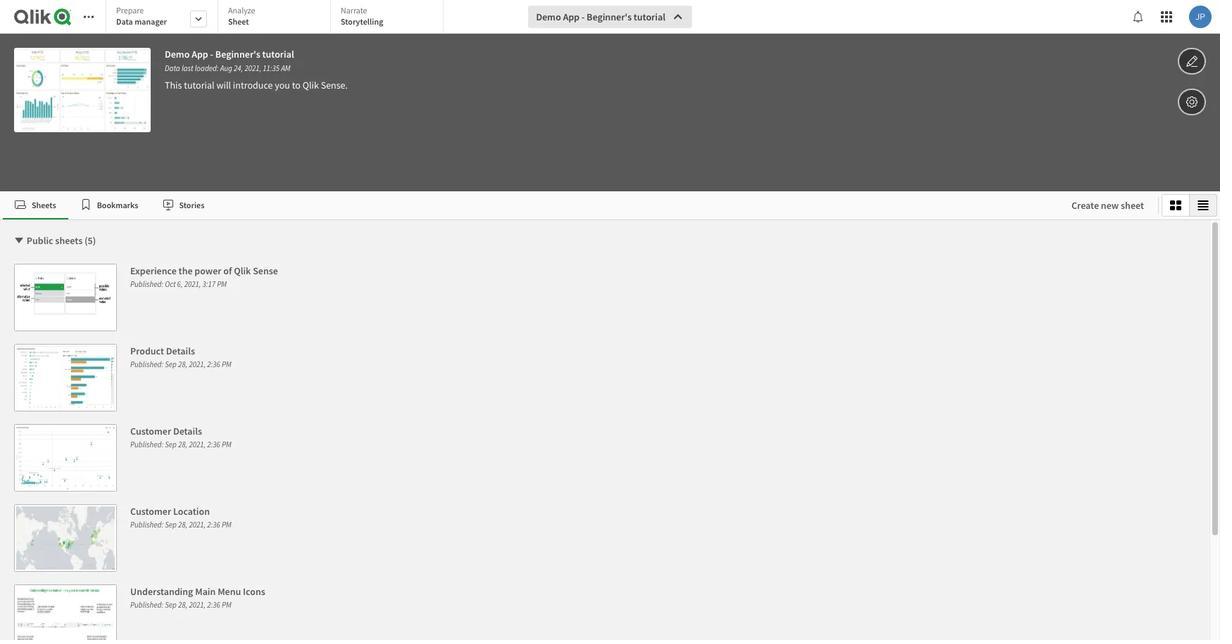 Task type: locate. For each thing, give the bounding box(es) containing it.
11:35
[[263, 63, 280, 73]]

0 vertical spatial qlik
[[303, 79, 319, 92]]

app inside the demo app - beginner's tutorial data last loaded: aug 24, 2021, 11:35 am this tutorial will introduce you to qlik sense.
[[192, 48, 208, 61]]

2 customer from the top
[[130, 506, 171, 518]]

0 vertical spatial app
[[563, 11, 580, 23]]

sheets
[[55, 234, 83, 247]]

2 2:36 from the top
[[207, 440, 220, 450]]

1 vertical spatial details
[[173, 425, 202, 438]]

2 published: from the top
[[130, 360, 163, 370]]

3 28, from the top
[[178, 520, 187, 530]]

1 horizontal spatial beginner's
[[587, 11, 632, 23]]

0 vertical spatial tab list
[[106, 0, 449, 35]]

create new sheet
[[1072, 199, 1144, 212]]

pm inside product details published: sep 28, 2021, 2:36 pm
[[222, 360, 231, 370]]

0 horizontal spatial beginner's
[[215, 48, 260, 61]]

4 published: from the top
[[130, 520, 163, 530]]

customer location published: sep 28, 2021, 2:36 pm
[[130, 506, 231, 530]]

1 horizontal spatial app
[[563, 11, 580, 23]]

list view image
[[1198, 200, 1209, 211]]

28, inside product details published: sep 28, 2021, 2:36 pm
[[178, 360, 187, 370]]

2021, inside "customer location published: sep 28, 2021, 2:36 pm"
[[189, 520, 206, 530]]

2 28, from the top
[[178, 440, 187, 450]]

28, inside customer details published: sep 28, 2021, 2:36 pm
[[178, 440, 187, 450]]

0 vertical spatial tutorial
[[634, 11, 666, 23]]

tab list containing sheets
[[3, 192, 1058, 220]]

data left last on the top left
[[165, 63, 180, 73]]

0 vertical spatial customer
[[130, 425, 171, 438]]

0 horizontal spatial qlik
[[234, 265, 251, 277]]

sep inside customer details published: sep 28, 2021, 2:36 pm
[[165, 440, 177, 450]]

demo inside button
[[536, 11, 561, 23]]

0 horizontal spatial tutorial
[[184, 79, 215, 92]]

qlik inside experience the power of qlik sense published: oct 6, 2021, 3:17 pm
[[234, 265, 251, 277]]

beginner's inside button
[[587, 11, 632, 23]]

qlik
[[303, 79, 319, 92], [234, 265, 251, 277]]

experience
[[130, 265, 177, 277]]

0 vertical spatial beginner's
[[587, 11, 632, 23]]

published: for customer location
[[130, 520, 163, 530]]

published: inside understanding main menu icons published: sep 28, 2021, 2:36 pm
[[130, 601, 163, 610]]

1 vertical spatial beginner's
[[215, 48, 260, 61]]

28, inside "customer location published: sep 28, 2021, 2:36 pm"
[[178, 520, 187, 530]]

3 2:36 from the top
[[207, 520, 220, 530]]

analyze
[[228, 5, 255, 15]]

customer for customer location
[[130, 506, 171, 518]]

1 vertical spatial qlik
[[234, 265, 251, 277]]

sheets button
[[3, 192, 68, 220]]

published: inside customer details published: sep 28, 2021, 2:36 pm
[[130, 440, 163, 450]]

collapse image
[[13, 235, 25, 246]]

4 28, from the top
[[178, 601, 187, 610]]

public
[[27, 234, 53, 247]]

tutorial
[[634, 11, 666, 23], [262, 48, 294, 61], [184, 79, 215, 92]]

1 28, from the top
[[178, 360, 187, 370]]

1 vertical spatial customer
[[130, 506, 171, 518]]

sep inside product details published: sep 28, 2021, 2:36 pm
[[165, 360, 177, 370]]

published: inside product details published: sep 28, 2021, 2:36 pm
[[130, 360, 163, 370]]

0 vertical spatial details
[[166, 345, 195, 358]]

create new sheet button
[[1060, 194, 1155, 217]]

1 vertical spatial data
[[165, 63, 180, 73]]

1 vertical spatial demo
[[165, 48, 190, 61]]

am
[[281, 63, 290, 73]]

sheet
[[1121, 199, 1144, 212]]

demo for demo app - beginner's tutorial data last loaded: aug 24, 2021, 11:35 am this tutorial will introduce you to qlik sense.
[[165, 48, 190, 61]]

demo inside the demo app - beginner's tutorial data last loaded: aug 24, 2021, 11:35 am this tutorial will introduce you to qlik sense.
[[165, 48, 190, 61]]

beginner's for demo app - beginner's tutorial
[[587, 11, 632, 23]]

published:
[[130, 280, 163, 289], [130, 360, 163, 370], [130, 440, 163, 450], [130, 520, 163, 530], [130, 601, 163, 610]]

4 sep from the top
[[165, 601, 177, 610]]

qlik right of
[[234, 265, 251, 277]]

james peterson image
[[1189, 6, 1212, 28]]

stories
[[179, 200, 204, 210]]

1 published: from the top
[[130, 280, 163, 289]]

2021,
[[245, 63, 261, 73], [184, 280, 201, 289], [189, 360, 206, 370], [189, 440, 206, 450], [189, 520, 206, 530], [189, 601, 206, 610]]

pm inside customer details published: sep 28, 2021, 2:36 pm
[[222, 440, 231, 450]]

0 vertical spatial demo
[[536, 11, 561, 23]]

sep inside "customer location published: sep 28, 2021, 2:36 pm"
[[165, 520, 177, 530]]

2:36 inside understanding main menu icons published: sep 28, 2021, 2:36 pm
[[207, 601, 220, 610]]

group
[[1162, 194, 1217, 217]]

-
[[582, 11, 585, 23], [210, 48, 213, 61]]

1 customer from the top
[[130, 425, 171, 438]]

2 sep from the top
[[165, 440, 177, 450]]

(5)
[[85, 234, 96, 247]]

application containing demo app - beginner's tutorial
[[0, 0, 1220, 641]]

0 horizontal spatial app
[[192, 48, 208, 61]]

application
[[0, 0, 1220, 641]]

will
[[216, 79, 231, 92]]

3 published: from the top
[[130, 440, 163, 450]]

details inside product details published: sep 28, 2021, 2:36 pm
[[166, 345, 195, 358]]

2:36 inside customer details published: sep 28, 2021, 2:36 pm
[[207, 440, 220, 450]]

sense
[[253, 265, 278, 277]]

1 sep from the top
[[165, 360, 177, 370]]

published: for customer details
[[130, 440, 163, 450]]

create
[[1072, 199, 1099, 212]]

0 vertical spatial -
[[582, 11, 585, 23]]

demo for demo app - beginner's tutorial
[[536, 11, 561, 23]]

aug
[[220, 63, 232, 73]]

customer inside customer details published: sep 28, 2021, 2:36 pm
[[130, 425, 171, 438]]

app options image
[[1186, 94, 1198, 111]]

beginner's inside the demo app - beginner's tutorial data last loaded: aug 24, 2021, 11:35 am this tutorial will introduce you to qlik sense.
[[215, 48, 260, 61]]

1 horizontal spatial tutorial
[[262, 48, 294, 61]]

0 horizontal spatial -
[[210, 48, 213, 61]]

beginner's
[[587, 11, 632, 23], [215, 48, 260, 61]]

data down prepare
[[116, 16, 133, 27]]

sep
[[165, 360, 177, 370], [165, 440, 177, 450], [165, 520, 177, 530], [165, 601, 177, 610]]

tutorial inside button
[[634, 11, 666, 23]]

sep inside understanding main menu icons published: sep 28, 2021, 2:36 pm
[[165, 601, 177, 610]]

1 2:36 from the top
[[207, 360, 220, 370]]

pm inside "customer location published: sep 28, 2021, 2:36 pm"
[[222, 520, 231, 530]]

1 horizontal spatial qlik
[[303, 79, 319, 92]]

pm
[[217, 280, 227, 289], [222, 360, 231, 370], [222, 440, 231, 450], [222, 520, 231, 530], [222, 601, 231, 610]]

app inside button
[[563, 11, 580, 23]]

1 horizontal spatial -
[[582, 11, 585, 23]]

data
[[116, 16, 133, 27], [165, 63, 180, 73]]

5 published: from the top
[[130, 601, 163, 610]]

demo
[[536, 11, 561, 23], [165, 48, 190, 61]]

- inside the demo app - beginner's tutorial data last loaded: aug 24, 2021, 11:35 am this tutorial will introduce you to qlik sense.
[[210, 48, 213, 61]]

pm inside experience the power of qlik sense published: oct 6, 2021, 3:17 pm
[[217, 280, 227, 289]]

sheet
[[228, 16, 249, 27]]

to
[[292, 79, 301, 92]]

1 vertical spatial tutorial
[[262, 48, 294, 61]]

tab list containing prepare
[[106, 0, 449, 35]]

narrate
[[341, 5, 367, 15]]

app
[[563, 11, 580, 23], [192, 48, 208, 61]]

beginner's for demo app - beginner's tutorial data last loaded: aug 24, 2021, 11:35 am this tutorial will introduce you to qlik sense.
[[215, 48, 260, 61]]

details
[[166, 345, 195, 358], [173, 425, 202, 438]]

qlik right to
[[303, 79, 319, 92]]

toolbar
[[0, 0, 1220, 192]]

0 vertical spatial data
[[116, 16, 133, 27]]

28, for product details
[[178, 360, 187, 370]]

28,
[[178, 360, 187, 370], [178, 440, 187, 450], [178, 520, 187, 530], [178, 601, 187, 610]]

data inside the demo app - beginner's tutorial data last loaded: aug 24, 2021, 11:35 am this tutorial will introduce you to qlik sense.
[[165, 63, 180, 73]]

28, for customer location
[[178, 520, 187, 530]]

1 vertical spatial -
[[210, 48, 213, 61]]

customer inside "customer location published: sep 28, 2021, 2:36 pm"
[[130, 506, 171, 518]]

1 vertical spatial tab list
[[3, 192, 1058, 220]]

- inside demo app - beginner's tutorial button
[[582, 11, 585, 23]]

0 horizontal spatial demo
[[165, 48, 190, 61]]

published: inside "customer location published: sep 28, 2021, 2:36 pm"
[[130, 520, 163, 530]]

understanding
[[130, 586, 193, 599]]

0 horizontal spatial data
[[116, 16, 133, 27]]

2021, inside experience the power of qlik sense published: oct 6, 2021, 3:17 pm
[[184, 280, 201, 289]]

1 horizontal spatial data
[[165, 63, 180, 73]]

2 horizontal spatial tutorial
[[634, 11, 666, 23]]

4 2:36 from the top
[[207, 601, 220, 610]]

understanding main menu icons published: sep 28, 2021, 2:36 pm
[[130, 586, 265, 610]]

3:17
[[202, 280, 216, 289]]

storytelling
[[341, 16, 383, 27]]

2:36
[[207, 360, 220, 370], [207, 440, 220, 450], [207, 520, 220, 530], [207, 601, 220, 610]]

3 sep from the top
[[165, 520, 177, 530]]

published: for product details
[[130, 360, 163, 370]]

sep for customer details
[[165, 440, 177, 450]]

1 vertical spatial app
[[192, 48, 208, 61]]

details inside customer details published: sep 28, 2021, 2:36 pm
[[173, 425, 202, 438]]

data inside prepare data manager
[[116, 16, 133, 27]]

customer
[[130, 425, 171, 438], [130, 506, 171, 518]]

2 vertical spatial tutorial
[[184, 79, 215, 92]]

2:36 inside "customer location published: sep 28, 2021, 2:36 pm"
[[207, 520, 220, 530]]

tab list
[[106, 0, 449, 35], [3, 192, 1058, 220]]

1 horizontal spatial demo
[[536, 11, 561, 23]]

2:36 inside product details published: sep 28, 2021, 2:36 pm
[[207, 360, 220, 370]]



Task type: describe. For each thing, give the bounding box(es) containing it.
icons
[[243, 586, 265, 599]]

of
[[223, 265, 232, 277]]

details for product details
[[166, 345, 195, 358]]

qlik inside the demo app - beginner's tutorial data last loaded: aug 24, 2021, 11:35 am this tutorial will introduce you to qlik sense.
[[303, 79, 319, 92]]

new
[[1101, 199, 1119, 212]]

the
[[179, 265, 193, 277]]

pm inside understanding main menu icons published: sep 28, 2021, 2:36 pm
[[222, 601, 231, 610]]

sep for customer location
[[165, 520, 177, 530]]

demo app - beginner's tutorial data last loaded: aug 24, 2021, 11:35 am this tutorial will introduce you to qlik sense.
[[165, 48, 348, 92]]

power
[[195, 265, 221, 277]]

demo app - beginner's tutorial
[[536, 11, 666, 23]]

you
[[275, 79, 290, 92]]

2:36 for product details
[[207, 360, 220, 370]]

tutorial for demo app - beginner's tutorial data last loaded: aug 24, 2021, 11:35 am this tutorial will introduce you to qlik sense.
[[262, 48, 294, 61]]

2021, inside product details published: sep 28, 2021, 2:36 pm
[[189, 360, 206, 370]]

details for customer details
[[173, 425, 202, 438]]

app for demo app - beginner's tutorial data last loaded: aug 24, 2021, 11:35 am this tutorial will introduce you to qlik sense.
[[192, 48, 208, 61]]

pm for product details
[[222, 360, 231, 370]]

product details published: sep 28, 2021, 2:36 pm
[[130, 345, 231, 370]]

stories button
[[150, 192, 216, 220]]

2021, inside understanding main menu icons published: sep 28, 2021, 2:36 pm
[[189, 601, 206, 610]]

public sheets (5)
[[27, 234, 96, 247]]

2021, inside the demo app - beginner's tutorial data last loaded: aug 24, 2021, 11:35 am this tutorial will introduce you to qlik sense.
[[245, 63, 261, 73]]

introduce
[[233, 79, 273, 92]]

toolbar containing demo app - beginner's tutorial
[[0, 0, 1220, 192]]

2021, inside customer details published: sep 28, 2021, 2:36 pm
[[189, 440, 206, 450]]

pm for customer location
[[222, 520, 231, 530]]

pm for customer details
[[222, 440, 231, 450]]

published: inside experience the power of qlik sense published: oct 6, 2021, 3:17 pm
[[130, 280, 163, 289]]

2:36 for customer details
[[207, 440, 220, 450]]

location
[[173, 506, 210, 518]]

customer details published: sep 28, 2021, 2:36 pm
[[130, 425, 231, 450]]

customer for customer details
[[130, 425, 171, 438]]

main
[[195, 586, 216, 599]]

analyze sheet
[[228, 5, 255, 27]]

manager
[[135, 16, 167, 27]]

prepare data manager
[[116, 5, 167, 27]]

- for demo app - beginner's tutorial
[[582, 11, 585, 23]]

grid view image
[[1170, 200, 1182, 211]]

sep for product details
[[165, 360, 177, 370]]

sense.
[[321, 79, 348, 92]]

28, inside understanding main menu icons published: sep 28, 2021, 2:36 pm
[[178, 601, 187, 610]]

demo app - beginner's tutorial button
[[528, 6, 692, 28]]

24,
[[234, 63, 243, 73]]

narrate storytelling
[[341, 5, 383, 27]]

oct
[[165, 280, 176, 289]]

prepare
[[116, 5, 144, 15]]

edit image
[[1186, 53, 1198, 70]]

app for demo app - beginner's tutorial
[[563, 11, 580, 23]]

2:36 for customer location
[[207, 520, 220, 530]]

sheets
[[32, 200, 56, 210]]

menu
[[218, 586, 241, 599]]

experience the power of qlik sense published: oct 6, 2021, 3:17 pm
[[130, 265, 278, 289]]

this
[[165, 79, 182, 92]]

loaded:
[[195, 63, 219, 73]]

28, for customer details
[[178, 440, 187, 450]]

last
[[182, 63, 193, 73]]

- for demo app - beginner's tutorial data last loaded: aug 24, 2021, 11:35 am this tutorial will introduce you to qlik sense.
[[210, 48, 213, 61]]

product
[[130, 345, 164, 358]]

bookmarks button
[[68, 192, 150, 220]]

6,
[[177, 280, 183, 289]]

tutorial for demo app - beginner's tutorial
[[634, 11, 666, 23]]

bookmarks
[[97, 200, 138, 210]]



Task type: vqa. For each thing, say whether or not it's contained in the screenshot.


